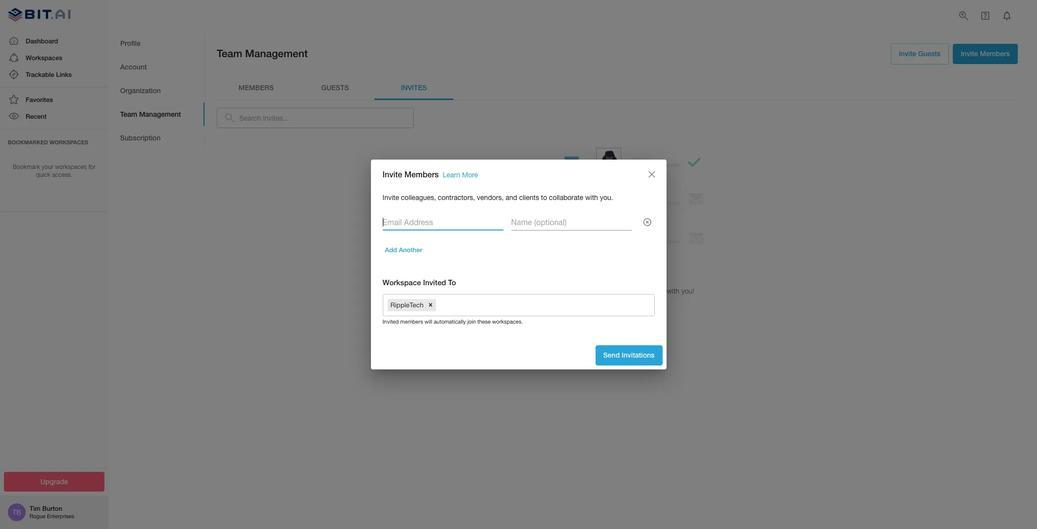 Task type: locate. For each thing, give the bounding box(es) containing it.
1 horizontal spatial learn
[[599, 310, 617, 318]]

team management
[[217, 47, 308, 60], [120, 110, 181, 118]]

learn down the invite your team members to collaborate with you!
[[599, 310, 617, 318]]

with
[[585, 194, 598, 202], [667, 287, 680, 295]]

1 vertical spatial management
[[139, 110, 181, 118]]

invite up the colleagues,
[[383, 169, 402, 179]]

more down the invite your team members to collaborate with you!
[[619, 310, 636, 318]]

0 horizontal spatial more
[[462, 171, 478, 179]]

team
[[217, 47, 242, 60], [120, 110, 137, 118]]

send invitations
[[603, 351, 655, 359]]

management up members
[[245, 47, 308, 60]]

members inside dialog
[[404, 169, 439, 179]]

learn up contractors,
[[443, 171, 460, 179]]

0 horizontal spatial with
[[585, 194, 598, 202]]

invite left guests
[[899, 49, 916, 58]]

tab list
[[108, 32, 204, 150], [217, 76, 1018, 100]]

1 vertical spatial team management
[[120, 110, 181, 118]]

add another button
[[383, 242, 425, 257]]

0 vertical spatial team
[[217, 47, 242, 60]]

invite left team on the bottom right of the page
[[540, 287, 557, 295]]

members
[[980, 49, 1010, 58], [404, 169, 439, 179]]

0 vertical spatial members
[[980, 49, 1010, 58]]

1 vertical spatial learn more link
[[591, 304, 643, 324]]

vendors,
[[477, 194, 504, 202]]

0 vertical spatial learn more link
[[443, 171, 478, 179]]

learn more link down the invite your team members to collaborate with you!
[[591, 304, 643, 324]]

1 horizontal spatial your
[[559, 287, 572, 295]]

1 horizontal spatial more
[[619, 310, 636, 318]]

for
[[88, 163, 96, 170]]

1 vertical spatial more
[[619, 310, 636, 318]]

0 vertical spatial to
[[541, 194, 547, 202]]

with inside 'invite members' dialog
[[585, 194, 598, 202]]

to inside 'invite members' dialog
[[541, 194, 547, 202]]

invited left to
[[423, 278, 446, 287]]

learn
[[443, 171, 460, 179], [599, 310, 617, 318]]

workspace invited to
[[383, 278, 456, 287]]

members for invite members learn more
[[404, 169, 439, 179]]

bookmark your workspaces for quick access.
[[13, 163, 96, 179]]

1 vertical spatial to
[[622, 287, 629, 295]]

0 horizontal spatial invited
[[383, 319, 399, 325]]

your inside bookmark your workspaces for quick access.
[[42, 163, 53, 170]]

members inside dialog
[[400, 319, 423, 325]]

guests button
[[296, 76, 374, 100]]

bookmarked
[[8, 139, 48, 145]]

Email Address text field
[[383, 215, 503, 231]]

0 horizontal spatial team
[[120, 110, 137, 118]]

1 horizontal spatial invited
[[423, 278, 446, 287]]

invite for invite your team members to collaborate with you!
[[540, 287, 557, 295]]

invites
[[401, 83, 427, 92]]

upgrade button
[[4, 472, 104, 492]]

1 vertical spatial members
[[404, 169, 439, 179]]

team up subscription
[[120, 110, 137, 118]]

0 vertical spatial with
[[585, 194, 598, 202]]

invite for invite members learn more
[[383, 169, 402, 179]]

1 horizontal spatial members
[[591, 287, 621, 295]]

0 horizontal spatial members
[[404, 169, 439, 179]]

members inside 'button'
[[980, 49, 1010, 58]]

1 vertical spatial with
[[667, 287, 680, 295]]

burton
[[42, 505, 62, 513]]

to right clients
[[541, 194, 547, 202]]

invite members learn more
[[383, 169, 478, 179]]

1 vertical spatial members
[[400, 319, 423, 325]]

0 vertical spatial collaborate
[[549, 194, 583, 202]]

workspaces
[[55, 163, 87, 170]]

members left will
[[400, 319, 423, 325]]

colleagues,
[[401, 194, 436, 202]]

0 horizontal spatial management
[[139, 110, 181, 118]]

invitations
[[622, 351, 655, 359]]

to
[[541, 194, 547, 202], [622, 287, 629, 295]]

more inside "link"
[[619, 310, 636, 318]]

0 horizontal spatial learn more link
[[443, 171, 478, 179]]

invite left the colleagues,
[[383, 194, 399, 202]]

collaborate up "name (optional)" text field on the top of page
[[549, 194, 583, 202]]

invited down 'rippletech'
[[383, 319, 399, 325]]

0 vertical spatial more
[[462, 171, 478, 179]]

0 horizontal spatial collaborate
[[549, 194, 583, 202]]

with left you!
[[667, 287, 680, 295]]

guests
[[321, 83, 349, 92]]

dashboard button
[[0, 32, 108, 49]]

workspaces button
[[0, 49, 108, 66]]

more up contractors,
[[462, 171, 478, 179]]

members right team on the bottom right of the page
[[591, 287, 621, 295]]

0 vertical spatial members
[[591, 287, 621, 295]]

guests
[[918, 49, 941, 58]]

1 horizontal spatial tab list
[[217, 76, 1018, 100]]

0 horizontal spatial members
[[400, 319, 423, 325]]

1 horizontal spatial members
[[980, 49, 1010, 58]]

subscription
[[120, 133, 161, 142]]

recent
[[26, 113, 47, 120]]

learn inside "link"
[[599, 310, 617, 318]]

quick
[[36, 172, 50, 179]]

members
[[591, 287, 621, 295], [400, 319, 423, 325]]

these
[[477, 319, 491, 325]]

management
[[245, 47, 308, 60], [139, 110, 181, 118]]

learn inside invite members learn more
[[443, 171, 460, 179]]

workspaces.
[[492, 319, 523, 325]]

collaborate inside 'invite members' dialog
[[549, 194, 583, 202]]

send invitations button
[[595, 346, 662, 365]]

invite right guests
[[961, 49, 978, 58]]

your up quick
[[42, 163, 53, 170]]

management down organization link
[[139, 110, 181, 118]]

your left team on the bottom right of the page
[[559, 287, 572, 295]]

invited
[[423, 278, 446, 287], [383, 319, 399, 325]]

learn more link up contractors,
[[443, 171, 478, 179]]

0 horizontal spatial your
[[42, 163, 53, 170]]

invites button
[[374, 76, 453, 100]]

1 horizontal spatial with
[[667, 287, 680, 295]]

trackable
[[26, 70, 54, 78]]

team up members
[[217, 47, 242, 60]]

invite for invite members
[[961, 49, 978, 58]]

more
[[462, 171, 478, 179], [619, 310, 636, 318]]

join
[[467, 319, 476, 325]]

0 horizontal spatial tab list
[[108, 32, 204, 150]]

your for invite
[[559, 287, 572, 295]]

1 horizontal spatial team management
[[217, 47, 308, 60]]

1 vertical spatial your
[[559, 287, 572, 295]]

collaborate
[[549, 194, 583, 202], [630, 287, 665, 295]]

invite inside invite members 'button'
[[961, 49, 978, 58]]

automatically
[[434, 319, 466, 325]]

0 horizontal spatial learn
[[443, 171, 460, 179]]

1 vertical spatial collaborate
[[630, 287, 665, 295]]

your
[[42, 163, 53, 170], [559, 287, 572, 295]]

0 vertical spatial learn
[[443, 171, 460, 179]]

0 horizontal spatial to
[[541, 194, 547, 202]]

links
[[56, 70, 72, 78]]

team management up members
[[217, 47, 308, 60]]

1 horizontal spatial collaborate
[[630, 287, 665, 295]]

collaborate up learn more
[[630, 287, 665, 295]]

with left you.
[[585, 194, 598, 202]]

invite colleagues, contractors, vendors, and clients to collaborate with you.
[[383, 194, 613, 202]]

profile
[[120, 39, 141, 47]]

team management link
[[108, 102, 204, 126]]

tb
[[12, 508, 21, 516]]

1 vertical spatial learn
[[599, 310, 617, 318]]

1 horizontal spatial management
[[245, 47, 308, 60]]

1 horizontal spatial learn more link
[[591, 304, 643, 324]]

invite
[[899, 49, 916, 58], [961, 49, 978, 58], [383, 169, 402, 179], [383, 194, 399, 202], [540, 287, 557, 295]]

learn more link
[[443, 171, 478, 179], [591, 304, 643, 324]]

invite inside button
[[899, 49, 916, 58]]

to
[[448, 278, 456, 287]]

will
[[425, 319, 432, 325]]

invite guests
[[899, 49, 941, 58]]

0 vertical spatial management
[[245, 47, 308, 60]]

send
[[603, 351, 620, 359]]

1 horizontal spatial team
[[217, 47, 242, 60]]

team management down organization link
[[120, 110, 181, 118]]

0 vertical spatial your
[[42, 163, 53, 170]]

tab list containing members
[[217, 76, 1018, 100]]

1 vertical spatial invited
[[383, 319, 399, 325]]

to up learn more
[[622, 287, 629, 295]]

contractors,
[[438, 194, 475, 202]]

add another
[[385, 246, 422, 254]]



Task type: describe. For each thing, give the bounding box(es) containing it.
access.
[[52, 172, 72, 179]]

favorites
[[26, 96, 53, 104]]

1 horizontal spatial to
[[622, 287, 629, 295]]

workspace
[[383, 278, 421, 287]]

tim
[[30, 505, 40, 513]]

rippletech
[[390, 301, 424, 309]]

bookmarked workspaces
[[8, 139, 88, 145]]

0 horizontal spatial team management
[[120, 110, 181, 118]]

invite guests button
[[891, 43, 949, 64]]

organization link
[[108, 79, 204, 102]]

rogue
[[30, 514, 45, 520]]

Search Invites... search field
[[239, 108, 414, 128]]

trackable links button
[[0, 66, 108, 83]]

account link
[[108, 55, 204, 79]]

0 vertical spatial team management
[[217, 47, 308, 60]]

invite for invite colleagues, contractors, vendors, and clients to collaborate with you.
[[383, 194, 399, 202]]

Name (optional) text field
[[511, 215, 632, 231]]

invite members
[[961, 49, 1010, 58]]

and
[[506, 194, 517, 202]]

clients
[[519, 194, 539, 202]]

add
[[385, 246, 397, 254]]

invite members dialog
[[371, 160, 666, 369]]

profile link
[[108, 32, 204, 55]]

you!
[[681, 287, 694, 295]]

your for bookmark
[[42, 163, 53, 170]]

learn more link inside 'invite members' dialog
[[443, 171, 478, 179]]

trackable links
[[26, 70, 72, 78]]

bookmark
[[13, 163, 40, 170]]

invite your team members to collaborate with you!
[[540, 287, 694, 295]]

tab list containing profile
[[108, 32, 204, 150]]

members
[[239, 83, 274, 92]]

another
[[399, 246, 422, 254]]

favorites button
[[0, 91, 108, 108]]

enterprises
[[47, 514, 74, 520]]

1 vertical spatial team
[[120, 110, 137, 118]]

workspaces
[[26, 54, 62, 61]]

recent button
[[0, 108, 108, 125]]

team
[[574, 287, 590, 295]]

dashboard
[[26, 37, 58, 45]]

more inside invite members learn more
[[462, 171, 478, 179]]

members for invite members
[[980, 49, 1010, 58]]

account
[[120, 62, 147, 71]]

subscription link
[[108, 126, 204, 150]]

learn more
[[599, 310, 636, 318]]

0 vertical spatial invited
[[423, 278, 446, 287]]

workspaces
[[50, 139, 88, 145]]

tim burton rogue enterprises
[[30, 505, 74, 520]]

invited members will automatically join these workspaces.
[[383, 319, 523, 325]]

you.
[[600, 194, 613, 202]]

organization
[[120, 86, 161, 94]]

invite members button
[[953, 44, 1018, 64]]

invite for invite guests
[[899, 49, 916, 58]]

members button
[[217, 76, 296, 100]]

upgrade
[[40, 477, 68, 486]]



Task type: vqa. For each thing, say whether or not it's contained in the screenshot.
your
yes



